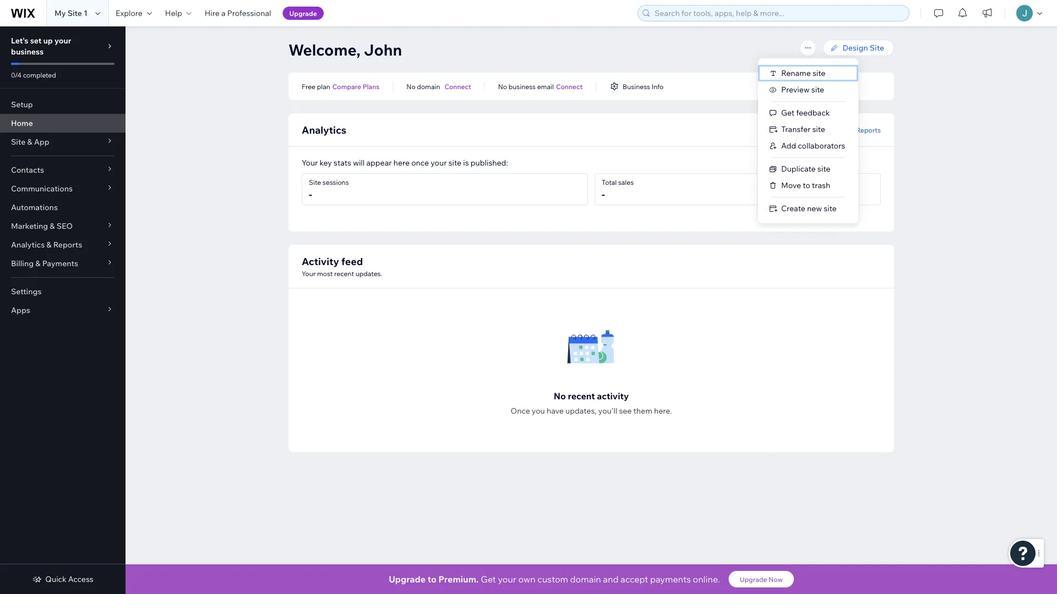 Task type: describe. For each thing, give the bounding box(es) containing it.
site inside site sessions -
[[309, 178, 321, 187]]

total sales -
[[602, 178, 634, 200]]

communications
[[11, 184, 73, 194]]

view all reports button
[[830, 125, 881, 135]]

no for recent
[[554, 391, 566, 402]]

custom
[[538, 574, 568, 585]]

preview site
[[782, 85, 825, 94]]

no for business
[[498, 82, 507, 91]]

sidebar element
[[0, 26, 126, 595]]

upgrade to premium. get your own custom domain and accept payments online.
[[389, 574, 720, 585]]

payments
[[42, 259, 78, 268]]

marketing & seo button
[[0, 217, 126, 236]]

apps
[[11, 306, 30, 315]]

john
[[364, 40, 402, 59]]

help
[[165, 8, 182, 18]]

and
[[603, 574, 619, 585]]

2 vertical spatial your
[[498, 574, 516, 585]]

rename site
[[782, 68, 826, 78]]

site sessions -
[[309, 178, 349, 200]]

menu containing rename site
[[758, 65, 859, 217]]

2 connect from the left
[[556, 82, 583, 91]]

activity
[[597, 391, 629, 402]]

sales
[[618, 178, 634, 187]]

marketing
[[11, 221, 48, 231]]

analytics & reports button
[[0, 236, 126, 254]]

rename
[[782, 68, 811, 78]]

automations
[[11, 203, 58, 212]]

upgrade now button
[[729, 572, 794, 588]]

you
[[532, 406, 545, 416]]

home link
[[0, 114, 126, 133]]

design site
[[843, 43, 884, 53]]

site for transfer site
[[813, 124, 825, 134]]

no domain connect
[[407, 82, 471, 91]]

total
[[602, 178, 617, 187]]

feedback
[[796, 108, 830, 118]]

up
[[43, 36, 53, 45]]

design
[[843, 43, 868, 53]]

your key stats will appear here once your site is published:
[[302, 158, 508, 168]]

trash
[[812, 181, 831, 190]]

email
[[537, 82, 554, 91]]

duplicate
[[782, 164, 816, 174]]

my
[[55, 8, 66, 18]]

create new site
[[782, 204, 837, 213]]

settings link
[[0, 283, 126, 301]]

view
[[830, 126, 845, 134]]

contacts
[[11, 165, 44, 175]]

to for upgrade
[[428, 574, 437, 585]]

you'll
[[599, 406, 618, 416]]

my site 1
[[55, 8, 88, 18]]

reports for analytics & reports
[[53, 240, 82, 250]]

duplicate site
[[782, 164, 831, 174]]

upgrade for upgrade
[[289, 9, 317, 17]]

0 horizontal spatial domain
[[417, 82, 440, 91]]

& for analytics
[[46, 240, 52, 250]]

upgrade button
[[283, 7, 324, 20]]

access
[[68, 575, 93, 585]]

no business email connect
[[498, 82, 583, 91]]

most
[[317, 270, 333, 278]]

activity
[[302, 255, 339, 268]]

site left is
[[449, 158, 462, 168]]

professional
[[227, 8, 271, 18]]

is
[[463, 158, 469, 168]]

communications button
[[0, 180, 126, 198]]

billing
[[11, 259, 34, 268]]

have
[[547, 406, 564, 416]]

contacts button
[[0, 161, 126, 180]]

free
[[302, 82, 316, 91]]

published:
[[471, 158, 508, 168]]

recent inside activity feed your most recent updates.
[[334, 270, 354, 278]]

sessions
[[323, 178, 349, 187]]

automations link
[[0, 198, 126, 217]]

activity feed your most recent updates.
[[302, 255, 382, 278]]

1 your from the top
[[302, 158, 318, 168]]

hire a professional
[[205, 8, 271, 18]]

premium.
[[439, 574, 479, 585]]

all
[[847, 126, 855, 134]]

move
[[782, 181, 801, 190]]

analytics for analytics & reports
[[11, 240, 45, 250]]

& for billing
[[35, 259, 40, 268]]

home
[[11, 118, 33, 128]]

see
[[619, 406, 632, 416]]

your inside let's set up your business
[[55, 36, 71, 45]]

transfer site button
[[758, 121, 859, 138]]

compare plans link
[[333, 82, 380, 91]]

welcome, john
[[289, 40, 402, 59]]

apps button
[[0, 301, 126, 320]]



Task type: vqa. For each thing, say whether or not it's contained in the screenshot.
"Can" within the Install Apps Can install and update apps on the site.
no



Task type: locate. For each thing, give the bounding box(es) containing it.
0 horizontal spatial connect link
[[445, 82, 471, 91]]

compare
[[333, 82, 361, 91]]

preview site button
[[758, 82, 859, 98]]

setup link
[[0, 95, 126, 114]]

once
[[412, 158, 429, 168]]

your left most
[[302, 270, 316, 278]]

1 vertical spatial domain
[[570, 574, 601, 585]]

1 vertical spatial analytics
[[11, 240, 45, 250]]

recent up updates,
[[568, 391, 595, 402]]

your right the up at the top
[[55, 36, 71, 45]]

1
[[84, 8, 88, 18]]

0 horizontal spatial upgrade
[[289, 9, 317, 17]]

site down the home
[[11, 137, 25, 147]]

upgrade left now
[[740, 576, 767, 584]]

your right once
[[431, 158, 447, 168]]

0 vertical spatial business
[[11, 47, 44, 56]]

get right premium.
[[481, 574, 496, 585]]

updates.
[[356, 270, 382, 278]]

0 vertical spatial recent
[[334, 270, 354, 278]]

1 vertical spatial reports
[[53, 240, 82, 250]]

upgrade up welcome,
[[289, 9, 317, 17]]

& left app
[[27, 137, 32, 147]]

upgrade left premium.
[[389, 574, 426, 585]]

1 - from the left
[[309, 188, 312, 200]]

& left the seo
[[50, 221, 55, 231]]

& right the "billing" at the top left
[[35, 259, 40, 268]]

2 horizontal spatial your
[[498, 574, 516, 585]]

a
[[221, 8, 226, 18]]

get inside button
[[782, 108, 795, 118]]

add
[[782, 141, 796, 151]]

get feedback
[[782, 108, 830, 118]]

2 your from the top
[[302, 270, 316, 278]]

let's set up your business
[[11, 36, 71, 56]]

transfer site
[[782, 124, 825, 134]]

create
[[782, 204, 806, 213]]

1 horizontal spatial domain
[[570, 574, 601, 585]]

here.
[[654, 406, 672, 416]]

recent inside no recent activity once you have updates, you'll see them here.
[[568, 391, 595, 402]]

0 horizontal spatial business
[[11, 47, 44, 56]]

no for domain
[[407, 82, 416, 91]]

once
[[511, 406, 530, 416]]

0 horizontal spatial your
[[55, 36, 71, 45]]

new
[[807, 204, 822, 213]]

connect link for no domain connect
[[445, 82, 471, 91]]

site down rename site button
[[812, 85, 825, 94]]

- for total sales -
[[602, 188, 605, 200]]

analytics inside "dropdown button"
[[11, 240, 45, 250]]

1 vertical spatial business
[[509, 82, 536, 91]]

no up have
[[554, 391, 566, 402]]

connect link
[[445, 82, 471, 91], [556, 82, 583, 91]]

business down let's
[[11, 47, 44, 56]]

plan
[[317, 82, 330, 91]]

business info
[[623, 82, 664, 91]]

1 vertical spatial your
[[431, 158, 447, 168]]

no inside no recent activity once you have updates, you'll see them here.
[[554, 391, 566, 402]]

reports
[[856, 126, 881, 134], [53, 240, 82, 250]]

2 - from the left
[[602, 188, 605, 200]]

your left key
[[302, 158, 318, 168]]

help button
[[159, 0, 198, 26]]

0 vertical spatial reports
[[856, 126, 881, 134]]

0 horizontal spatial no
[[407, 82, 416, 91]]

upgrade inside upgrade button
[[289, 9, 317, 17]]

1 connect from the left
[[445, 82, 471, 91]]

reports inside button
[[856, 126, 881, 134]]

seo
[[57, 221, 73, 231]]

- inside site sessions -
[[309, 188, 312, 200]]

business inside let's set up your business
[[11, 47, 44, 56]]

feed
[[341, 255, 363, 268]]

quick access
[[45, 575, 93, 585]]

1 vertical spatial your
[[302, 270, 316, 278]]

2 connect link from the left
[[556, 82, 583, 91]]

- for site sessions -
[[309, 188, 312, 200]]

them
[[634, 406, 653, 416]]

free plan compare plans
[[302, 82, 380, 91]]

1 horizontal spatial connect
[[556, 82, 583, 91]]

your
[[55, 36, 71, 45], [431, 158, 447, 168], [498, 574, 516, 585]]

- inside total sales -
[[602, 188, 605, 200]]

to for move
[[803, 181, 811, 190]]

site
[[813, 68, 826, 78], [812, 85, 825, 94], [813, 124, 825, 134], [449, 158, 462, 168], [818, 164, 831, 174], [824, 204, 837, 213]]

recent
[[334, 270, 354, 278], [568, 391, 595, 402]]

1 horizontal spatial connect link
[[556, 82, 583, 91]]

quick
[[45, 575, 66, 585]]

analytics for analytics
[[302, 124, 346, 136]]

1 horizontal spatial to
[[803, 181, 811, 190]]

1 horizontal spatial recent
[[568, 391, 595, 402]]

1 vertical spatial get
[[481, 574, 496, 585]]

no right "plans"
[[407, 82, 416, 91]]

0 vertical spatial get
[[782, 108, 795, 118]]

info
[[652, 82, 664, 91]]

recent down feed
[[334, 270, 354, 278]]

& inside popup button
[[27, 137, 32, 147]]

-
[[309, 188, 312, 200], [602, 188, 605, 200]]

add collaborators button
[[758, 138, 859, 154]]

site & app
[[11, 137, 49, 147]]

upgrade
[[289, 9, 317, 17], [389, 574, 426, 585], [740, 576, 767, 584]]

2 horizontal spatial upgrade
[[740, 576, 767, 584]]

transfer
[[782, 124, 811, 134]]

get up transfer
[[782, 108, 795, 118]]

1 horizontal spatial business
[[509, 82, 536, 91]]

key
[[320, 158, 332, 168]]

0 vertical spatial analytics
[[302, 124, 346, 136]]

app
[[34, 137, 49, 147]]

& up billing & payments
[[46, 240, 52, 250]]

0 horizontal spatial -
[[309, 188, 312, 200]]

reports inside "dropdown button"
[[53, 240, 82, 250]]

1 vertical spatial recent
[[568, 391, 595, 402]]

move to trash
[[782, 181, 831, 190]]

payments
[[650, 574, 691, 585]]

& inside popup button
[[35, 259, 40, 268]]

& for marketing
[[50, 221, 55, 231]]

get feedback button
[[758, 105, 859, 121]]

1 horizontal spatial get
[[782, 108, 795, 118]]

2 horizontal spatial no
[[554, 391, 566, 402]]

to left premium.
[[428, 574, 437, 585]]

business info button
[[610, 82, 664, 91]]

1 horizontal spatial -
[[602, 188, 605, 200]]

site & app button
[[0, 133, 126, 151]]

set
[[30, 36, 42, 45]]

design site link
[[823, 40, 894, 56]]

online.
[[693, 574, 720, 585]]

now
[[769, 576, 783, 584]]

0/4
[[11, 71, 21, 79]]

site for preview site
[[812, 85, 825, 94]]

connect link for no business email connect
[[556, 82, 583, 91]]

0 vertical spatial domain
[[417, 82, 440, 91]]

own
[[518, 574, 536, 585]]

site left 1
[[68, 8, 82, 18]]

analytics down "marketing"
[[11, 240, 45, 250]]

reports right all
[[856, 126, 881, 134]]

1 vertical spatial to
[[428, 574, 437, 585]]

0 vertical spatial your
[[55, 36, 71, 45]]

setup
[[11, 100, 33, 109]]

site left sessions
[[309, 178, 321, 187]]

hire
[[205, 8, 220, 18]]

site for rename site
[[813, 68, 826, 78]]

& for site
[[27, 137, 32, 147]]

&
[[27, 137, 32, 147], [50, 221, 55, 231], [46, 240, 52, 250], [35, 259, 40, 268]]

0 horizontal spatial connect
[[445, 82, 471, 91]]

appear
[[366, 158, 392, 168]]

billing & payments button
[[0, 254, 126, 273]]

site up "collaborators"
[[813, 124, 825, 134]]

0 horizontal spatial get
[[481, 574, 496, 585]]

add collaborators
[[782, 141, 845, 151]]

explore
[[116, 8, 143, 18]]

your
[[302, 158, 318, 168], [302, 270, 316, 278]]

business
[[11, 47, 44, 56], [509, 82, 536, 91]]

1 horizontal spatial no
[[498, 82, 507, 91]]

your left own
[[498, 574, 516, 585]]

1 horizontal spatial upgrade
[[389, 574, 426, 585]]

rename site button
[[758, 65, 859, 82]]

menu
[[758, 65, 859, 217]]

analytics up key
[[302, 124, 346, 136]]

upgrade for upgrade to premium. get your own custom domain and accept payments online.
[[389, 574, 426, 585]]

to left trash
[[803, 181, 811, 190]]

hire a professional link
[[198, 0, 278, 26]]

0 horizontal spatial reports
[[53, 240, 82, 250]]

reports for view all reports
[[856, 126, 881, 134]]

0 vertical spatial to
[[803, 181, 811, 190]]

marketing & seo
[[11, 221, 73, 231]]

your inside activity feed your most recent updates.
[[302, 270, 316, 278]]

analytics & reports
[[11, 240, 82, 250]]

site right design
[[870, 43, 884, 53]]

upgrade inside upgrade now "button"
[[740, 576, 767, 584]]

move to trash button
[[758, 177, 859, 194]]

accept
[[621, 574, 648, 585]]

site inside popup button
[[11, 137, 25, 147]]

create new site button
[[758, 200, 859, 217]]

0 horizontal spatial recent
[[334, 270, 354, 278]]

Search for tools, apps, help & more... field
[[652, 6, 906, 21]]

no left email
[[498, 82, 507, 91]]

upgrade now
[[740, 576, 783, 584]]

0 horizontal spatial analytics
[[11, 240, 45, 250]]

1 horizontal spatial your
[[431, 158, 447, 168]]

connect
[[445, 82, 471, 91], [556, 82, 583, 91]]

site right the new
[[824, 204, 837, 213]]

1 horizontal spatial analytics
[[302, 124, 346, 136]]

0 vertical spatial your
[[302, 158, 318, 168]]

1 horizontal spatial reports
[[856, 126, 881, 134]]

1 connect link from the left
[[445, 82, 471, 91]]

reports down the seo
[[53, 240, 82, 250]]

to inside "button"
[[803, 181, 811, 190]]

0 horizontal spatial to
[[428, 574, 437, 585]]

business left email
[[509, 82, 536, 91]]

here
[[394, 158, 410, 168]]

site up trash
[[818, 164, 831, 174]]

let's
[[11, 36, 28, 45]]

view all reports
[[830, 126, 881, 134]]

0/4 completed
[[11, 71, 56, 79]]

upgrade for upgrade now
[[740, 576, 767, 584]]

site for duplicate site
[[818, 164, 831, 174]]

site up preview site button
[[813, 68, 826, 78]]

duplicate site button
[[758, 161, 859, 177]]



